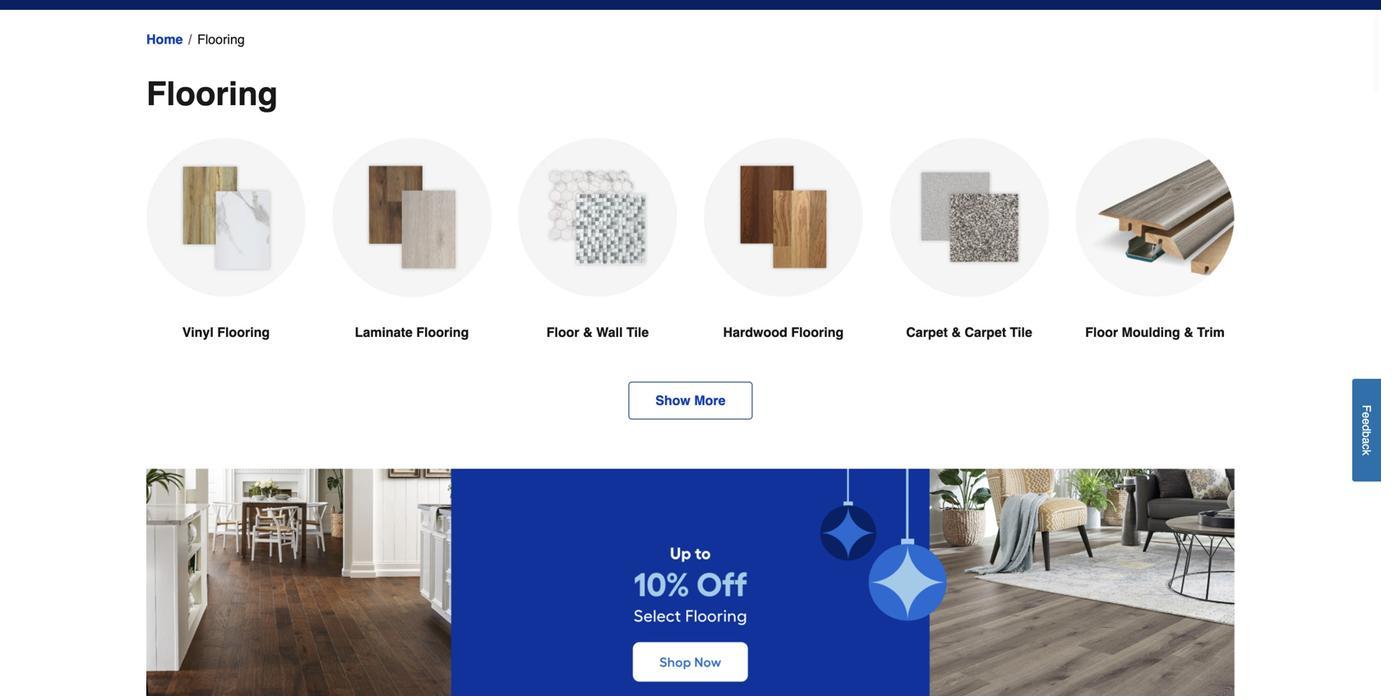 Task type: locate. For each thing, give the bounding box(es) containing it.
flooring inside hardwood flooring link
[[791, 325, 844, 340]]

1 & from the left
[[583, 325, 593, 340]]

0 horizontal spatial floor
[[547, 325, 579, 340]]

1 floor from the left
[[547, 325, 579, 340]]

floor
[[547, 325, 579, 340], [1085, 325, 1118, 340]]

flooring for hardwood
[[791, 325, 844, 340]]

floor left wall
[[547, 325, 579, 340]]

1 horizontal spatial tile
[[1010, 325, 1032, 340]]

0 horizontal spatial carpet
[[906, 325, 948, 340]]

flooring inside vinyl flooring 'link'
[[217, 325, 270, 340]]

floor left moulding
[[1085, 325, 1118, 340]]

2 floor from the left
[[1085, 325, 1118, 340]]

e
[[1360, 412, 1373, 419], [1360, 419, 1373, 425]]

flooring for vinyl
[[217, 325, 270, 340]]

flooring link
[[197, 30, 245, 49]]

arrow right image
[[1204, 614, 1221, 630]]

3 & from the left
[[1184, 325, 1194, 340]]

c
[[1360, 444, 1373, 450]]

hardwood flooring
[[723, 325, 844, 340]]

2 carpet from the left
[[965, 325, 1006, 340]]

vinyl
[[182, 325, 214, 340]]

tile
[[626, 325, 649, 340], [1010, 325, 1032, 340]]

flooring right hardwood
[[791, 325, 844, 340]]

e up d
[[1360, 412, 1373, 419]]

1 carpet from the left
[[906, 325, 948, 340]]

wall
[[596, 325, 623, 340]]

& inside carpet & carpet tile link
[[952, 325, 961, 340]]

flooring right 'laminate'
[[416, 325, 469, 340]]

flooring down flooring link at the left
[[146, 75, 278, 113]]

carpet & carpet tile link
[[890, 138, 1049, 382]]

moulding
[[1122, 325, 1180, 340]]

1 horizontal spatial floor
[[1085, 325, 1118, 340]]

2 tile from the left
[[1010, 325, 1032, 340]]

a
[[1360, 438, 1373, 444]]

home
[[146, 32, 183, 47]]

vinyl flooring
[[182, 325, 270, 340]]

trim
[[1197, 325, 1225, 340]]

1 tile from the left
[[626, 325, 649, 340]]

e up b
[[1360, 419, 1373, 425]]

flooring
[[197, 32, 245, 47], [146, 75, 278, 113], [217, 325, 270, 340], [416, 325, 469, 340], [791, 325, 844, 340]]

&
[[583, 325, 593, 340], [952, 325, 961, 340], [1184, 325, 1194, 340]]

& inside floor & wall tile link
[[583, 325, 593, 340]]

carpet
[[906, 325, 948, 340], [965, 325, 1006, 340]]

floor & wall tile link
[[518, 138, 677, 382]]

f e e d b a c k button
[[1352, 379, 1381, 482]]

0 horizontal spatial &
[[583, 325, 593, 340]]

floor for floor & wall tile
[[547, 325, 579, 340]]

flooring right vinyl
[[217, 325, 270, 340]]

1 horizontal spatial &
[[952, 325, 961, 340]]

0 horizontal spatial tile
[[626, 325, 649, 340]]

hardwood
[[723, 325, 788, 340]]

a piece of wood-look gray laminate flooring and a piece of brown wood-look laminate flooring. image
[[332, 138, 492, 298]]

advertisement region
[[146, 469, 1235, 696]]

f e e d b a c k
[[1360, 405, 1373, 456]]

arrow left image
[[160, 614, 177, 630]]

& for carpet
[[952, 325, 961, 340]]

a piece of wood-look vinyl flooring and a piece of marble-look vinyl flooring. image
[[146, 138, 306, 298]]

1 e from the top
[[1360, 412, 1373, 419]]

& for floor
[[583, 325, 593, 340]]

1 horizontal spatial carpet
[[965, 325, 1006, 340]]

2 & from the left
[[952, 325, 961, 340]]

None search field
[[520, 0, 969, 12]]

flooring inside 'laminate flooring' link
[[416, 325, 469, 340]]

2 horizontal spatial &
[[1184, 325, 1194, 340]]



Task type: describe. For each thing, give the bounding box(es) containing it.
carpet & carpet tile
[[906, 325, 1032, 340]]

laminate
[[355, 325, 413, 340]]

a piece of dark gray textured carpet and a piece of thick gray textured carpet. image
[[890, 138, 1049, 298]]

home link
[[146, 30, 183, 49]]

tile for carpet & carpet tile
[[1010, 325, 1032, 340]]

hardwood flooring link
[[704, 138, 863, 382]]

show
[[656, 393, 691, 408]]

flooring for laminate
[[416, 325, 469, 340]]

f
[[1360, 405, 1373, 412]]

laminate flooring link
[[332, 138, 492, 382]]

floor & wall tile
[[547, 325, 649, 340]]

tile for floor & wall tile
[[626, 325, 649, 340]]

show more
[[656, 393, 726, 408]]

floor moulding & trim link
[[1075, 138, 1235, 382]]

b
[[1360, 431, 1373, 438]]

& inside floor moulding & trim link
[[1184, 325, 1194, 340]]

2 e from the top
[[1360, 419, 1373, 425]]

laminate flooring
[[355, 325, 469, 340]]

floor moulding & trim
[[1085, 325, 1225, 340]]

a piece of light beige-and-gray wood-look laminate moulding. image
[[1075, 138, 1235, 298]]

flooring right home
[[197, 32, 245, 47]]

a piece of gray glass mosaic tile and a piece of gray-and-white marble hexagonal tile. image
[[518, 138, 677, 298]]

show more button
[[628, 382, 753, 420]]

vinyl flooring link
[[146, 138, 306, 382]]

d
[[1360, 425, 1373, 432]]

more
[[694, 393, 726, 408]]

floor for floor moulding & trim
[[1085, 325, 1118, 340]]

k
[[1360, 450, 1373, 456]]

a piece of medium brown hardwood flooring and a piece of light oak hardwood flooring. image
[[704, 138, 863, 298]]



Task type: vqa. For each thing, say whether or not it's contained in the screenshot.
1st The E from the bottom
yes



